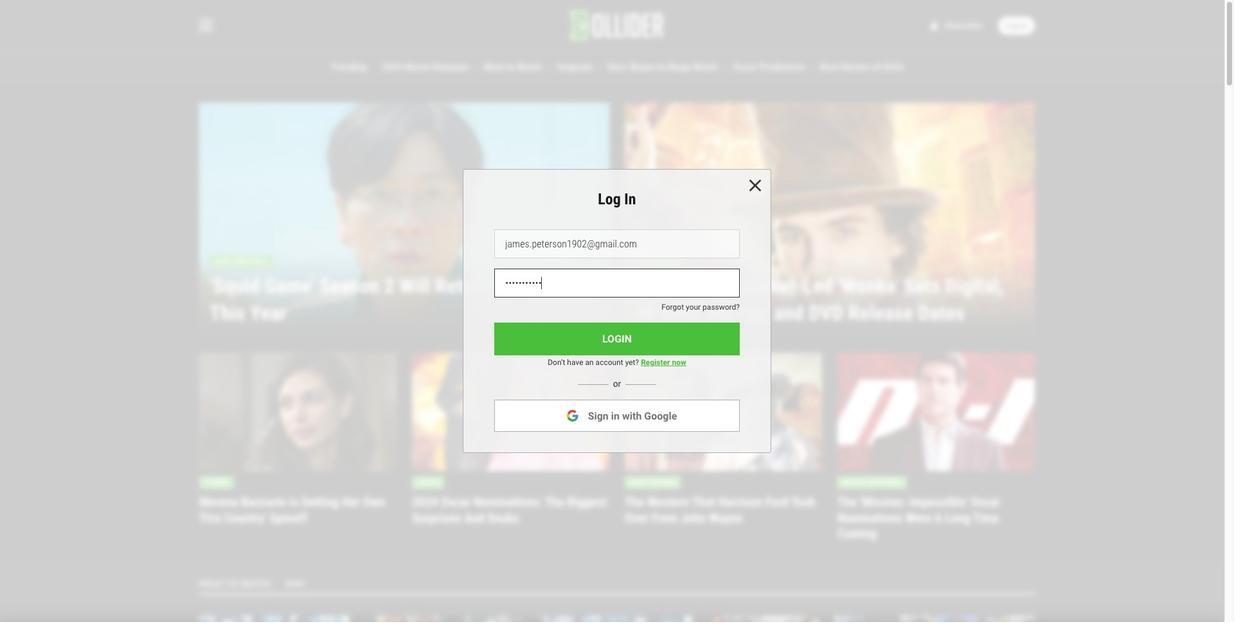 Task type: vqa. For each thing, say whether or not it's contained in the screenshot.
/
no



Task type: locate. For each thing, give the bounding box(es) containing it.
byeong-gi portrayed by yoo sung-joo in squid game image
[[199, 103, 609, 331]]

cropped image of timothee chalamet as willy wonka holding a cane above his head on a poster for wonka image
[[625, 103, 1035, 331]]

the-best-shows-on-apple-tv+-right-now 1 image
[[884, 616, 1035, 622]]

best-horror-movies-prime-video-right-now 1 image
[[713, 616, 864, 622]]

best-sci-fi-movie-amazon-prime-video 1 image
[[542, 616, 692, 622]]

Enter Password password field
[[494, 269, 740, 298]]

collider logo image
[[569, 10, 665, 41]]

harrison ford took fisco kid from john wayne image
[[625, 353, 822, 471]]

Email Address email field
[[494, 230, 740, 259]]



Task type: describe. For each thing, give the bounding box(es) containing it.
every mission impossible movie featured image image
[[838, 353, 1035, 471]]

best-crime-shows-amazon-prime-video 1 image
[[199, 616, 350, 622]]

best-fantasy-shows-prime-video-2022-feature 1 image
[[371, 616, 521, 622]]

biggest_surprises_and snubs_at_2024_oscars image
[[412, 353, 609, 471]]

morena baccarin as vanessa in deadpool image
[[199, 353, 397, 471]]



